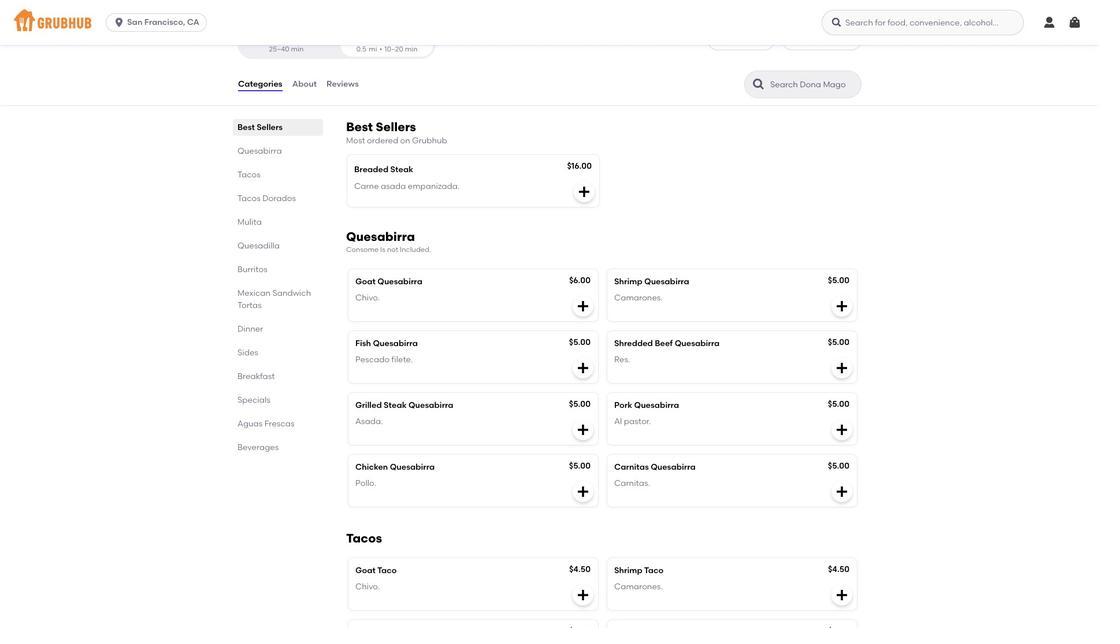 Task type: vqa. For each thing, say whether or not it's contained in the screenshot.
'$5.00' for Chicken Quesabirra
yes



Task type: describe. For each thing, give the bounding box(es) containing it.
•
[[379, 45, 382, 53]]

chivo. for quesabirra
[[355, 293, 380, 303]]

quesabirra inside quesabirra consome is not included.
[[346, 230, 415, 244]]

al pastor.
[[614, 417, 651, 427]]

goat quesabirra
[[355, 277, 422, 286]]

about
[[292, 79, 317, 89]]

steak for grilled
[[384, 400, 407, 410]]

pork
[[614, 400, 632, 410]]

sides
[[238, 348, 258, 358]]

fish quesabirra
[[355, 338, 418, 348]]

frescas
[[265, 419, 295, 429]]

san francisco, ca button
[[106, 13, 212, 32]]

empanizada.
[[408, 181, 460, 191]]

shrimp for shrimp taco
[[614, 566, 642, 575]]

$6.00
[[569, 275, 591, 285]]

$5.00 for shredded beef quesabirra
[[828, 337, 850, 347]]

pickup 0.5 mi • 10–20 min
[[356, 35, 418, 53]]

1 vertical spatial tacos
[[238, 194, 261, 203]]

chivo. for taco
[[355, 582, 380, 592]]

pickup
[[375, 35, 399, 43]]

shredded beef quesabirra
[[614, 338, 720, 348]]

mexican sandwich tortas
[[238, 288, 311, 310]]

beef
[[655, 338, 673, 348]]

specials
[[238, 395, 270, 405]]

shrimp for shrimp quesabirra
[[614, 277, 642, 286]]

shredded
[[614, 338, 653, 348]]

consome
[[346, 246, 379, 254]]

2 vertical spatial tacos
[[346, 531, 382, 545]]

best sellers
[[238, 123, 283, 132]]

$5.00 for chicken quesabirra
[[569, 461, 591, 471]]

tortas
[[238, 301, 262, 310]]

breaded
[[354, 165, 388, 175]]

on
[[400, 136, 410, 146]]

delivery
[[273, 35, 300, 43]]

people icon image
[[792, 35, 801, 45]]

carne
[[354, 181, 379, 191]]

included.
[[400, 246, 431, 254]]

taco for goat taco
[[377, 566, 397, 575]]

filete.
[[392, 355, 413, 365]]

categories button
[[238, 64, 283, 105]]

mexican
[[238, 288, 270, 298]]

pollo.
[[355, 479, 376, 488]]

grilled steak quesabirra
[[355, 400, 453, 410]]

grubhub
[[412, 136, 447, 146]]

fish
[[355, 338, 371, 348]]

camarones. for taco
[[614, 582, 663, 592]]

carnitas quesabirra
[[614, 462, 696, 472]]

shrimp quesabirra
[[614, 277, 689, 286]]

burritos
[[238, 265, 267, 275]]

not
[[387, 246, 398, 254]]

shrimp taco
[[614, 566, 664, 575]]

best sellers most ordered on grubhub
[[346, 120, 447, 146]]

asada
[[381, 181, 406, 191]]

svg image for shrimp taco
[[576, 588, 590, 602]]

tacos dorados
[[238, 194, 296, 203]]

$5.00 for shrimp quesabirra
[[828, 275, 850, 285]]

$5.00 for grilled steak quesabirra
[[569, 399, 591, 409]]

francisco,
[[144, 17, 185, 27]]

carnitas
[[614, 462, 649, 472]]

taco for shrimp taco
[[644, 566, 664, 575]]

group order button
[[782, 30, 862, 50]]



Task type: locate. For each thing, give the bounding box(es) containing it.
ordered
[[367, 136, 398, 146]]

$4.50
[[569, 564, 591, 574], [828, 564, 850, 574]]

1 vertical spatial camarones.
[[614, 582, 663, 592]]

al
[[614, 417, 622, 427]]

1 goat from the top
[[355, 277, 376, 286]]

2 vertical spatial svg image
[[576, 588, 590, 602]]

1 horizontal spatial taco
[[644, 566, 664, 575]]

0 horizontal spatial best
[[238, 123, 255, 132]]

steak up 'carne asada empanizada.'
[[390, 165, 413, 175]]

breaded steak
[[354, 165, 413, 175]]

best for best sellers
[[238, 123, 255, 132]]

mi
[[369, 45, 377, 53]]

categories
[[238, 79, 282, 89]]

schedule
[[729, 35, 765, 45]]

goat for goat taco
[[355, 566, 376, 575]]

min inside pickup 0.5 mi • 10–20 min
[[405, 45, 418, 53]]

min right "10–20"
[[405, 45, 418, 53]]

camarones.
[[614, 293, 663, 303], [614, 582, 663, 592]]

chicken
[[355, 462, 388, 472]]

chivo. down goat quesabirra
[[355, 293, 380, 303]]

asada.
[[355, 417, 383, 427]]

steak for breaded
[[390, 165, 413, 175]]

0 vertical spatial steak
[[390, 165, 413, 175]]

0 vertical spatial shrimp
[[614, 277, 642, 286]]

goat
[[355, 277, 376, 286], [355, 566, 376, 575]]

group
[[804, 35, 828, 45]]

best for best sellers most ordered on grubhub
[[346, 120, 373, 134]]

2 taco from the left
[[644, 566, 664, 575]]

carne asada empanizada.
[[354, 181, 460, 191]]

pescado filete.
[[355, 355, 413, 365]]

$5.00 for carnitas quesabirra
[[828, 461, 850, 471]]

Search for food, convenience, alcohol... search field
[[822, 10, 1024, 35]]

sellers for best sellers
[[257, 123, 283, 132]]

svg image inside schedule button
[[717, 35, 726, 45]]

2 camarones. from the top
[[614, 582, 663, 592]]

pastor.
[[624, 417, 651, 427]]

1 horizontal spatial min
[[405, 45, 418, 53]]

1 horizontal spatial best
[[346, 120, 373, 134]]

svg image inside san francisco, ca button
[[113, 17, 125, 28]]

chivo.
[[355, 293, 380, 303], [355, 582, 380, 592]]

san francisco, ca
[[127, 17, 199, 27]]

pork quesabirra
[[614, 400, 679, 410]]

tacos
[[238, 170, 261, 180], [238, 194, 261, 203], [346, 531, 382, 545]]

best
[[346, 120, 373, 134], [238, 123, 255, 132]]

$16.00
[[567, 161, 592, 171]]

ca
[[187, 17, 199, 27]]

sellers up on
[[376, 120, 416, 134]]

$5.00 for fish quesabirra
[[569, 337, 591, 347]]

best up most
[[346, 120, 373, 134]]

0 vertical spatial svg image
[[576, 423, 590, 437]]

tacos up tacos dorados
[[238, 170, 261, 180]]

1 camarones. from the top
[[614, 293, 663, 303]]

2 min from the left
[[405, 45, 418, 53]]

group order
[[804, 35, 852, 45]]

quesabirra consome is not included.
[[346, 230, 431, 254]]

taco
[[377, 566, 397, 575], [644, 566, 664, 575]]

reviews button
[[326, 64, 359, 105]]

$4.50 for goat taco
[[569, 564, 591, 574]]

0 vertical spatial chivo.
[[355, 293, 380, 303]]

shrimp
[[614, 277, 642, 286], [614, 566, 642, 575]]

0 horizontal spatial sellers
[[257, 123, 283, 132]]

goat for goat quesabirra
[[355, 277, 376, 286]]

aguas
[[238, 419, 263, 429]]

carnitas.
[[614, 479, 650, 488]]

sellers for best sellers most ordered on grubhub
[[376, 120, 416, 134]]

search icon image
[[752, 77, 766, 91]]

option group containing delivery 25–40 min
[[238, 30, 436, 59]]

main navigation navigation
[[0, 0, 1099, 45]]

chicken quesabirra
[[355, 462, 435, 472]]

$4.50 for shrimp taco
[[828, 564, 850, 574]]

2 goat from the top
[[355, 566, 376, 575]]

option group
[[238, 30, 436, 59]]

1 vertical spatial shrimp
[[614, 566, 642, 575]]

svg image
[[576, 423, 590, 437], [835, 485, 849, 499], [576, 588, 590, 602]]

2 shrimp from the top
[[614, 566, 642, 575]]

sandwich
[[272, 288, 311, 298]]

mulita
[[238, 217, 262, 227]]

camarones. down shrimp taco
[[614, 582, 663, 592]]

beverages
[[238, 443, 279, 453]]

0 horizontal spatial $4.50
[[569, 564, 591, 574]]

min
[[291, 45, 304, 53], [405, 45, 418, 53]]

tacos up goat taco
[[346, 531, 382, 545]]

camarones. for quesabirra
[[614, 293, 663, 303]]

2 $4.50 from the left
[[828, 564, 850, 574]]

quesabirra
[[238, 146, 282, 156], [346, 230, 415, 244], [378, 277, 422, 286], [644, 277, 689, 286], [373, 338, 418, 348], [675, 338, 720, 348], [409, 400, 453, 410], [634, 400, 679, 410], [390, 462, 435, 472], [651, 462, 696, 472]]

breakfast
[[238, 372, 275, 381]]

1 vertical spatial svg image
[[835, 485, 849, 499]]

10–20
[[385, 45, 403, 53]]

0.5
[[356, 45, 367, 53]]

most
[[346, 136, 365, 146]]

steak
[[390, 165, 413, 175], [384, 400, 407, 410]]

schedule button
[[707, 30, 775, 50]]

grilled
[[355, 400, 382, 410]]

tacos up mulita
[[238, 194, 261, 203]]

Search Dona Mago search field
[[769, 79, 858, 90]]

res.
[[614, 355, 630, 365]]

1 min from the left
[[291, 45, 304, 53]]

1 taco from the left
[[377, 566, 397, 575]]

dinner
[[238, 324, 263, 334]]

1 vertical spatial goat
[[355, 566, 376, 575]]

0 horizontal spatial min
[[291, 45, 304, 53]]

sellers inside best sellers most ordered on grubhub
[[376, 120, 416, 134]]

min down delivery
[[291, 45, 304, 53]]

0 vertical spatial goat
[[355, 277, 376, 286]]

min inside delivery 25–40 min
[[291, 45, 304, 53]]

1 horizontal spatial sellers
[[376, 120, 416, 134]]

goat taco
[[355, 566, 397, 575]]

$5.00 for pork quesabirra
[[828, 399, 850, 409]]

quesadilla
[[238, 241, 280, 251]]

camarones. down "shrimp quesabirra"
[[614, 293, 663, 303]]

1 horizontal spatial $4.50
[[828, 564, 850, 574]]

pescado
[[355, 355, 390, 365]]

sellers down categories button
[[257, 123, 283, 132]]

chivo. down goat taco
[[355, 582, 380, 592]]

1 $4.50 from the left
[[569, 564, 591, 574]]

1 vertical spatial chivo.
[[355, 582, 380, 592]]

best inside best sellers most ordered on grubhub
[[346, 120, 373, 134]]

dorados
[[262, 194, 296, 203]]

aguas frescas
[[238, 419, 295, 429]]

2 chivo. from the top
[[355, 582, 380, 592]]

san
[[127, 17, 142, 27]]

svg image
[[1043, 16, 1056, 29], [1068, 16, 1082, 29], [113, 17, 125, 28], [831, 17, 843, 28], [717, 35, 726, 45], [577, 185, 591, 199], [576, 299, 590, 313], [835, 299, 849, 313], [576, 361, 590, 375], [835, 361, 849, 375], [835, 423, 849, 437], [576, 485, 590, 499], [835, 588, 849, 602]]

0 horizontal spatial taco
[[377, 566, 397, 575]]

0 vertical spatial camarones.
[[614, 293, 663, 303]]

0 vertical spatial tacos
[[238, 170, 261, 180]]

best down categories button
[[238, 123, 255, 132]]

about button
[[292, 64, 317, 105]]

svg image for pork quesabirra
[[576, 423, 590, 437]]

1 shrimp from the top
[[614, 277, 642, 286]]

1 chivo. from the top
[[355, 293, 380, 303]]

order
[[830, 35, 852, 45]]

reviews
[[327, 79, 359, 89]]

delivery 25–40 min
[[269, 35, 304, 53]]

1 vertical spatial steak
[[384, 400, 407, 410]]

$5.00
[[828, 275, 850, 285], [569, 337, 591, 347], [828, 337, 850, 347], [569, 399, 591, 409], [828, 399, 850, 409], [569, 461, 591, 471], [828, 461, 850, 471]]

is
[[380, 246, 385, 254]]

25–40
[[269, 45, 289, 53]]

steak right grilled
[[384, 400, 407, 410]]

sellers
[[376, 120, 416, 134], [257, 123, 283, 132]]



